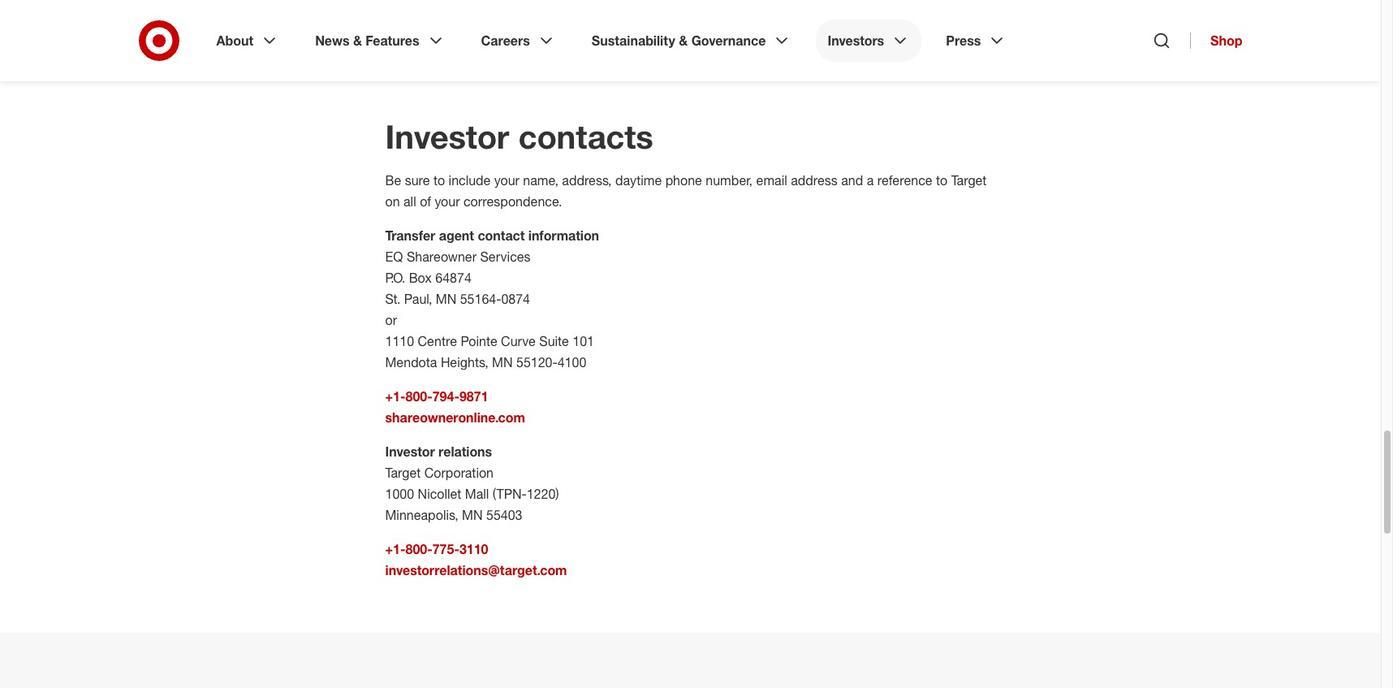 Task type: locate. For each thing, give the bounding box(es) containing it.
1110
[[385, 333, 414, 350]]

800- for 794-
[[406, 389, 433, 405]]

nicollet
[[418, 486, 462, 502]]

target up 1000
[[385, 465, 421, 481]]

sustainability & governance
[[592, 32, 766, 49]]

& left governance
[[679, 32, 688, 49]]

+1-800-794-9871 link
[[385, 389, 489, 405]]

64874
[[436, 270, 472, 286]]

800- inside +1-800-775-3110 investorrelations@target.com
[[406, 541, 433, 558]]

55120-
[[517, 355, 558, 371]]

1 horizontal spatial mn
[[462, 507, 483, 523]]

address
[[791, 173, 838, 189]]

+1-
[[385, 389, 406, 405], [385, 541, 406, 558]]

mn inside investor relations target corporation 1000 nicollet mall (tpn-1220) minneapolis, mn 55403
[[462, 507, 483, 523]]

sustainability & governance link
[[581, 19, 804, 62]]

0 vertical spatial investor
[[385, 117, 510, 156]]

3110
[[460, 541, 489, 558]]

st.
[[385, 291, 401, 307]]

your right of
[[435, 194, 460, 210]]

shop
[[1211, 32, 1243, 49]]

800- down minneapolis,
[[406, 541, 433, 558]]

2 investor from the top
[[385, 444, 435, 460]]

+1- inside +1-800-794-9871 shareowneronline.com
[[385, 389, 406, 405]]

0 vertical spatial target
[[952, 173, 987, 189]]

news & features link
[[304, 19, 457, 62]]

or
[[385, 312, 397, 329]]

shop link
[[1191, 32, 1243, 49]]

0 vertical spatial mn
[[436, 291, 457, 307]]

2 to from the left
[[937, 173, 948, 189]]

775-
[[433, 541, 460, 558]]

0 vertical spatial 800-
[[406, 389, 433, 405]]

of
[[420, 194, 431, 210]]

0 horizontal spatial target
[[385, 465, 421, 481]]

1000
[[385, 486, 414, 502]]

and
[[842, 173, 864, 189]]

suite
[[540, 333, 569, 350]]

information
[[529, 228, 600, 244]]

800- for 775-
[[406, 541, 433, 558]]

mn down curve at the left of the page
[[492, 355, 513, 371]]

2 vertical spatial mn
[[462, 507, 483, 523]]

1 800- from the top
[[406, 389, 433, 405]]

1 horizontal spatial your
[[495, 173, 520, 189]]

1 horizontal spatial to
[[937, 173, 948, 189]]

2 +1- from the top
[[385, 541, 406, 558]]

investor for investor contacts
[[385, 117, 510, 156]]

target right reference
[[952, 173, 987, 189]]

include
[[449, 173, 491, 189]]

1 vertical spatial 800-
[[406, 541, 433, 558]]

&
[[353, 32, 362, 49], [679, 32, 688, 49]]

2 & from the left
[[679, 32, 688, 49]]

mn down 64874
[[436, 291, 457, 307]]

2 horizontal spatial mn
[[492, 355, 513, 371]]

press
[[947, 32, 982, 49]]

your
[[495, 173, 520, 189], [435, 194, 460, 210]]

mn
[[436, 291, 457, 307], [492, 355, 513, 371], [462, 507, 483, 523]]

1 vertical spatial your
[[435, 194, 460, 210]]

minneapolis,
[[385, 507, 459, 523]]

2 800- from the top
[[406, 541, 433, 558]]

0 horizontal spatial &
[[353, 32, 362, 49]]

target
[[952, 173, 987, 189], [385, 465, 421, 481]]

to
[[434, 173, 445, 189], [937, 173, 948, 189]]

9871
[[460, 389, 489, 405]]

mn down the mall
[[462, 507, 483, 523]]

+1- down mendota
[[385, 389, 406, 405]]

0 vertical spatial +1-
[[385, 389, 406, 405]]

12.7%
[[815, 7, 853, 23]]

governance
[[692, 32, 766, 49]]

1 & from the left
[[353, 32, 362, 49]]

about
[[216, 32, 254, 49]]

& right news on the top left
[[353, 32, 362, 49]]

target inside the be sure to include your name, address, daytime phone number, email address and a reference to target on all of your correspondence.
[[952, 173, 987, 189]]

1 +1- from the top
[[385, 389, 406, 405]]

investor
[[385, 117, 510, 156], [385, 444, 435, 460]]

curve
[[501, 333, 536, 350]]

careers
[[481, 32, 530, 49]]

investor contacts
[[385, 117, 654, 156]]

about link
[[205, 19, 291, 62]]

1 horizontal spatial target
[[952, 173, 987, 189]]

investors
[[828, 32, 885, 49]]

investor up include
[[385, 117, 510, 156]]

name,
[[523, 173, 559, 189]]

1 horizontal spatial &
[[679, 32, 688, 49]]

800- down mendota
[[406, 389, 433, 405]]

1 vertical spatial investor
[[385, 444, 435, 460]]

daytime
[[616, 173, 662, 189]]

shareowneronline.com
[[385, 410, 525, 426]]

+1- down minneapolis,
[[385, 541, 406, 558]]

0 vertical spatial your
[[495, 173, 520, 189]]

to right reference
[[937, 173, 948, 189]]

your up correspondence.
[[495, 173, 520, 189]]

investorrelations@target.com link
[[385, 562, 567, 579]]

+1-800-775-3110 link
[[385, 541, 489, 558]]

1220)
[[527, 486, 559, 502]]

1 vertical spatial target
[[385, 465, 421, 481]]

mendota
[[385, 355, 437, 371]]

contacts
[[519, 117, 654, 156]]

+1- inside +1-800-775-3110 investorrelations@target.com
[[385, 541, 406, 558]]

1 investor from the top
[[385, 117, 510, 156]]

1 vertical spatial +1-
[[385, 541, 406, 558]]

investor for investor relations target corporation 1000 nicollet mall (tpn-1220) minneapolis, mn 55403
[[385, 444, 435, 460]]

a
[[867, 173, 874, 189]]

services
[[480, 249, 531, 265]]

all
[[404, 194, 416, 210]]

800-
[[406, 389, 433, 405], [406, 541, 433, 558]]

to right the sure
[[434, 173, 445, 189]]

investor up 1000
[[385, 444, 435, 460]]

news
[[315, 32, 350, 49]]

800- inside +1-800-794-9871 shareowneronline.com
[[406, 389, 433, 405]]

& for news
[[353, 32, 362, 49]]

sure
[[405, 173, 430, 189]]

1 to from the left
[[434, 173, 445, 189]]

0 horizontal spatial mn
[[436, 291, 457, 307]]

investor inside investor relations target corporation 1000 nicollet mall (tpn-1220) minneapolis, mn 55403
[[385, 444, 435, 460]]

0 horizontal spatial to
[[434, 173, 445, 189]]

press link
[[935, 19, 1019, 62]]

transfer agent contact information eq shareowner services p.o. box 64874 st. paul, mn 55164-0874 or 1110 centre pointe curve suite 101 mendota heights, mn 55120-4100
[[385, 228, 600, 371]]

features
[[366, 32, 420, 49]]

shareowneronline.com link
[[385, 410, 525, 426]]



Task type: vqa. For each thing, say whether or not it's contained in the screenshot.
4100
yes



Task type: describe. For each thing, give the bounding box(es) containing it.
heights,
[[441, 355, 489, 371]]

eq
[[385, 249, 403, 265]]

pointe
[[461, 333, 498, 350]]

corporation
[[425, 465, 494, 481]]

mall
[[465, 486, 489, 502]]

agent
[[439, 228, 474, 244]]

relations
[[439, 444, 492, 460]]

0 horizontal spatial your
[[435, 194, 460, 210]]

transfer
[[385, 228, 436, 244]]

target inside investor relations target corporation 1000 nicollet mall (tpn-1220) minneapolis, mn 55403
[[385, 465, 421, 481]]

+1-800-794-9871 shareowneronline.com
[[385, 389, 525, 426]]

0874
[[502, 291, 530, 307]]

4100
[[558, 355, 587, 371]]

+1- for +1-800-794-9871
[[385, 389, 406, 405]]

55403
[[487, 507, 523, 523]]

on
[[385, 194, 400, 210]]

address,
[[562, 173, 612, 189]]

shareowner
[[407, 249, 477, 265]]

55164-
[[460, 291, 502, 307]]

paul,
[[404, 291, 432, 307]]

101
[[573, 333, 595, 350]]

reference
[[878, 173, 933, 189]]

number,
[[706, 173, 753, 189]]

794-
[[433, 389, 460, 405]]

contact
[[478, 228, 525, 244]]

1 vertical spatial mn
[[492, 355, 513, 371]]

phone
[[666, 173, 703, 189]]

careers link
[[470, 19, 568, 62]]

investors link
[[817, 19, 922, 62]]

investorrelations@target.com
[[385, 562, 567, 579]]

news & features
[[315, 32, 420, 49]]

sustainability
[[592, 32, 676, 49]]

email
[[757, 173, 788, 189]]

+1-800-775-3110 investorrelations@target.com
[[385, 541, 567, 579]]

& for sustainability
[[679, 32, 688, 49]]

be sure to include your name, address, daytime phone number, email address and a reference to target on all of your correspondence.
[[385, 173, 987, 210]]

(tpn-
[[493, 486, 527, 502]]

investor relations target corporation 1000 nicollet mall (tpn-1220) minneapolis, mn 55403
[[385, 444, 559, 523]]

p.o.
[[385, 270, 406, 286]]

box
[[409, 270, 432, 286]]

be
[[385, 173, 401, 189]]

centre
[[418, 333, 457, 350]]

+1- for +1-800-775-3110
[[385, 541, 406, 558]]

correspondence.
[[464, 194, 562, 210]]



